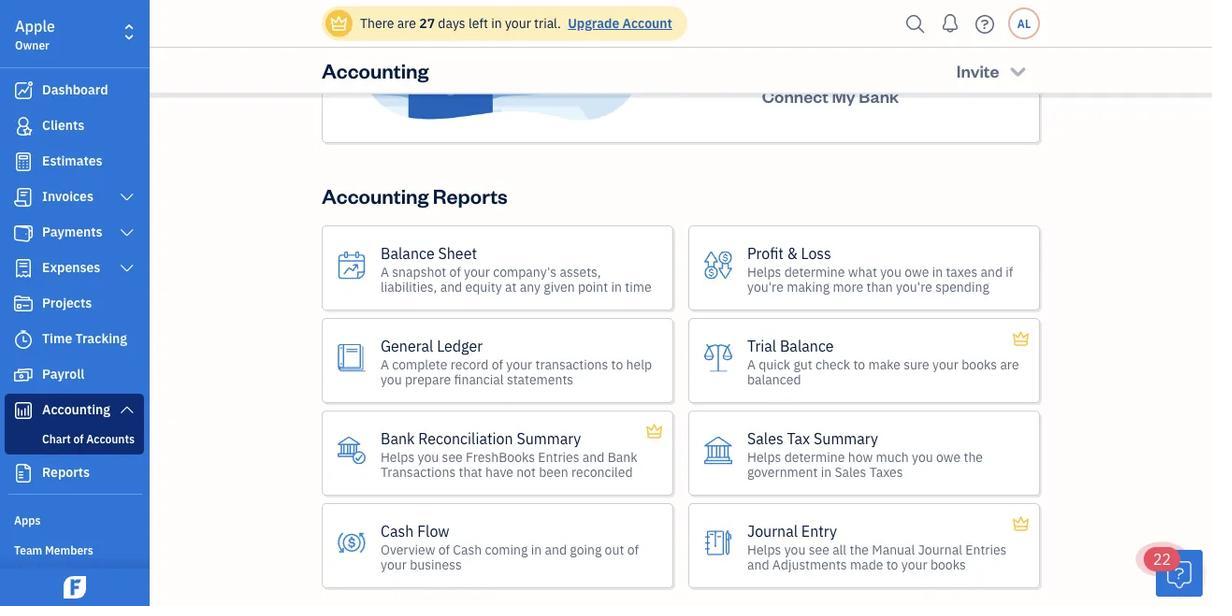 Task type: describe. For each thing, give the bounding box(es) containing it.
expenses
[[42, 259, 100, 276]]

entry
[[802, 521, 837, 541]]

1 vertical spatial accounting
[[322, 182, 429, 209]]

team members link
[[5, 535, 144, 563]]

see inside journal entry helps you see all the manual journal entries and adjustments made to your books
[[809, 541, 830, 558]]

members
[[45, 543, 93, 558]]

taxes
[[870, 463, 903, 480]]

upgrade
[[568, 14, 619, 32]]

days
[[438, 14, 466, 32]]

have
[[486, 463, 513, 480]]

you inside journal entry helps you see all the manual journal entries and adjustments made to your books
[[784, 541, 806, 558]]

2 you're from the left
[[896, 278, 933, 295]]

1 horizontal spatial bank
[[608, 448, 638, 465]]

spending
[[936, 278, 990, 295]]

1 vertical spatial sales
[[835, 463, 867, 480]]

import
[[682, 4, 727, 24]]

trial.
[[534, 14, 561, 32]]

0 vertical spatial sales
[[747, 429, 784, 448]]

connect your bank account to begin matching your bank transactions image
[[353, 0, 652, 122]]

tax
[[787, 429, 810, 448]]

bank
[[780, 0, 813, 1]]

invoices link
[[5, 181, 144, 214]]

crown image for journal entry
[[1011, 513, 1031, 535]]

liabilities,
[[381, 278, 437, 295]]

owe inside sales tax summary helps determine how much you owe the government in sales taxes
[[936, 448, 961, 465]]

make
[[868, 356, 901, 373]]

payment image
[[12, 224, 35, 242]]

general ledger a complete record of your transactions to help you prepare financial statements
[[381, 336, 652, 388]]

and inside journal entry helps you see all the manual journal entries and adjustments made to your books
[[747, 556, 769, 573]]

dashboard
[[42, 81, 108, 98]]

my
[[832, 85, 856, 107]]

overview
[[381, 541, 435, 558]]

apple owner
[[15, 16, 55, 52]]

your inside journal entry helps you see all the manual journal entries and adjustments made to your books
[[902, 556, 928, 573]]

clients link
[[5, 109, 144, 143]]

chart of accounts
[[42, 431, 135, 446]]

snapshot
[[392, 263, 446, 280]]

manual
[[872, 541, 915, 558]]

left
[[469, 14, 488, 32]]

to inside general ledger a complete record of your transactions to help you prepare financial statements
[[611, 356, 623, 373]]

freshbooks inside connect your bank account to automatically import transactions. match them with income and expenses tracked in freshbooks to keep your books up to date and accurate.
[[851, 27, 930, 46]]

than
[[867, 278, 893, 295]]

statements
[[507, 371, 574, 388]]

projects
[[42, 294, 92, 312]]

estimate image
[[12, 152, 35, 171]]

0 horizontal spatial crown image
[[329, 14, 349, 33]]

accurate.
[[892, 49, 954, 69]]

company's
[[493, 263, 557, 280]]

tracked
[[781, 27, 832, 46]]

you inside profit & loss helps determine what you owe in taxes and if you're making more than you're spending
[[880, 263, 902, 280]]

27
[[419, 14, 435, 32]]

accounting inside the main element
[[42, 401, 110, 418]]

timer image
[[12, 330, 35, 349]]

been
[[539, 463, 568, 480]]

point
[[578, 278, 608, 295]]

much
[[876, 448, 909, 465]]

adjustments
[[773, 556, 847, 573]]

chevron large down image for accounting
[[118, 402, 136, 417]]

sheet
[[438, 243, 477, 263]]

0 vertical spatial are
[[397, 14, 416, 32]]

crown image for bank reconciliation summary
[[645, 420, 664, 443]]

client image
[[12, 117, 35, 136]]

help
[[626, 356, 652, 373]]

all
[[833, 541, 847, 558]]

invite button
[[947, 51, 1040, 89]]

ledger
[[437, 336, 483, 356]]

transactions.
[[731, 4, 818, 24]]

and inside balance sheet a snapshot of your company's assets, liabilities, and equity at any given point in time
[[440, 278, 462, 295]]

account
[[816, 0, 870, 1]]

projects link
[[5, 287, 144, 321]]

1 horizontal spatial reports
[[433, 182, 508, 209]]

trial
[[747, 336, 777, 356]]

connect your bank account to automatically import transactions. match them with income and expenses tracked in freshbooks to keep your books up to date and accurate.
[[682, 0, 987, 69]]

upgrade account link
[[564, 14, 672, 32]]

to up them
[[873, 0, 887, 1]]

connect my bank
[[762, 85, 899, 107]]

balance inside trial balance a quick gut check to make sure your books are balanced
[[780, 336, 834, 356]]

out
[[605, 541, 624, 558]]

dashboard image
[[12, 81, 35, 100]]

reconciliation
[[418, 429, 513, 448]]

complete
[[392, 356, 448, 373]]

to right up
[[813, 49, 826, 69]]

you inside general ledger a complete record of your transactions to help you prepare financial statements
[[381, 371, 402, 388]]

connect my bank button
[[745, 78, 916, 115]]

automatically
[[891, 0, 982, 1]]

search image
[[901, 10, 931, 38]]

going
[[570, 541, 602, 558]]

determine for loss
[[784, 263, 845, 280]]

entries inside bank reconciliation summary helps you see freshbooks entries and bank transactions that have not been reconciled
[[538, 448, 580, 465]]

prepare
[[405, 371, 451, 388]]

in inside balance sheet a snapshot of your company's assets, liabilities, and equity at any given point in time
[[611, 278, 622, 295]]

bank reconciliation summary helps you see freshbooks entries and bank transactions that have not been reconciled
[[381, 429, 638, 480]]

bank inside button
[[859, 85, 899, 107]]

see inside bank reconciliation summary helps you see freshbooks entries and bank transactions that have not been reconciled
[[442, 448, 463, 465]]

how
[[848, 448, 873, 465]]

notifications image
[[935, 5, 965, 42]]

and right date
[[863, 49, 889, 69]]

accounting reports
[[322, 182, 508, 209]]

your inside cash flow overview of cash coming in and going out of your business
[[381, 556, 407, 573]]

resource center badge image
[[1156, 550, 1203, 597]]

estimates
[[42, 152, 102, 169]]

government
[[747, 463, 818, 480]]

invoices
[[42, 188, 93, 205]]

clients
[[42, 116, 84, 134]]

equity
[[465, 278, 502, 295]]

1 horizontal spatial cash
[[453, 541, 482, 558]]

0 vertical spatial accounting
[[322, 57, 429, 83]]

to inside journal entry helps you see all the manual journal entries and adjustments made to your books
[[887, 556, 898, 573]]

chevrondown image
[[1007, 61, 1029, 80]]

books inside connect your bank account to automatically import transactions. match them with income and expenses tracked in freshbooks to keep your books up to date and accurate.
[[748, 49, 788, 69]]

made
[[850, 556, 883, 573]]

in inside profit & loss helps determine what you owe in taxes and if you're making more than you're spending
[[932, 263, 943, 280]]

helps for profit & loss
[[747, 263, 781, 280]]

your down expenses
[[715, 49, 744, 69]]

coming
[[485, 541, 528, 558]]

reconciled
[[571, 463, 633, 480]]

profit & loss helps determine what you owe in taxes and if you're making more than you're spending
[[747, 243, 1013, 295]]

al
[[1018, 16, 1031, 31]]



Task type: locate. For each thing, give the bounding box(es) containing it.
balance inside balance sheet a snapshot of your company's assets, liabilities, and equity at any given point in time
[[381, 243, 435, 263]]

of right record
[[492, 356, 503, 373]]

helps inside profit & loss helps determine what you owe in taxes and if you're making more than you're spending
[[747, 263, 781, 280]]

cash
[[381, 521, 414, 541], [453, 541, 482, 558]]

you left that
[[418, 448, 439, 465]]

of
[[449, 263, 461, 280], [492, 356, 503, 373], [73, 431, 84, 446], [438, 541, 450, 558], [627, 541, 639, 558]]

journal left entry
[[747, 521, 798, 541]]

to left keep on the top right
[[934, 27, 947, 46]]

time tracking
[[42, 330, 127, 347]]

1 vertical spatial connect
[[762, 85, 829, 107]]

go to help image
[[970, 10, 1000, 38]]

0 vertical spatial owe
[[905, 263, 929, 280]]

of left "equity"
[[449, 263, 461, 280]]

0 horizontal spatial journal
[[747, 521, 798, 541]]

your left trial.
[[505, 14, 531, 32]]

in inside sales tax summary helps determine how much you owe the government in sales taxes
[[821, 463, 832, 480]]

0 horizontal spatial owe
[[905, 263, 929, 280]]

are
[[397, 14, 416, 32], [1000, 356, 1019, 373]]

invite
[[957, 59, 999, 81]]

in left how
[[821, 463, 832, 480]]

up
[[792, 49, 809, 69]]

0 vertical spatial connect
[[687, 0, 743, 1]]

0 vertical spatial books
[[748, 49, 788, 69]]

in down match
[[835, 27, 848, 46]]

invoice image
[[12, 188, 35, 207]]

helps left tax
[[747, 448, 781, 465]]

2 horizontal spatial bank
[[859, 85, 899, 107]]

you left prepare
[[381, 371, 402, 388]]

1 summary from the left
[[517, 429, 581, 448]]

0 vertical spatial the
[[964, 448, 983, 465]]

helps
[[747, 263, 781, 280], [381, 448, 415, 465], [747, 448, 781, 465], [747, 541, 781, 558]]

helps for sales tax summary
[[747, 448, 781, 465]]

accounting up the chart of accounts link
[[42, 401, 110, 418]]

profit
[[747, 243, 784, 263]]

0 horizontal spatial you're
[[747, 278, 784, 295]]

balanced
[[747, 371, 801, 388]]

accounting
[[322, 57, 429, 83], [322, 182, 429, 209], [42, 401, 110, 418]]

0 horizontal spatial sales
[[747, 429, 784, 448]]

balance right trial
[[780, 336, 834, 356]]

connect inside connect your bank account to automatically import transactions. match them with income and expenses tracked in freshbooks to keep your books up to date and accurate.
[[687, 0, 743, 1]]

summary for bank reconciliation summary
[[517, 429, 581, 448]]

summary up been
[[517, 429, 581, 448]]

that
[[459, 463, 482, 480]]

chevron large down image right expenses
[[118, 261, 136, 276]]

books inside journal entry helps you see all the manual journal entries and adjustments made to your books
[[931, 556, 966, 573]]

1 horizontal spatial summary
[[814, 429, 878, 448]]

chevron large down image right payments
[[118, 225, 136, 240]]

a
[[381, 263, 389, 280], [381, 356, 389, 373], [747, 356, 756, 373]]

connect for connect your bank account to automatically import transactions. match them with income and expenses tracked in freshbooks to keep your books up to date and accurate.
[[687, 0, 743, 1]]

not
[[517, 463, 536, 480]]

a inside balance sheet a snapshot of your company's assets, liabilities, and equity at any given point in time
[[381, 263, 389, 280]]

in left taxes
[[932, 263, 943, 280]]

of right chart
[[73, 431, 84, 446]]

you're down profit
[[747, 278, 784, 295]]

books down expenses
[[748, 49, 788, 69]]

record
[[451, 356, 489, 373]]

1 vertical spatial chevron large down image
[[118, 225, 136, 240]]

1 vertical spatial crown image
[[1011, 328, 1031, 350]]

a for trial balance
[[747, 356, 756, 373]]

team
[[14, 543, 42, 558]]

balance up liabilities,
[[381, 243, 435, 263]]

0 horizontal spatial entries
[[538, 448, 580, 465]]

entries
[[538, 448, 580, 465], [966, 541, 1007, 558]]

owe inside profit & loss helps determine what you owe in taxes and if you're making more than you're spending
[[905, 263, 929, 280]]

expenses link
[[5, 252, 144, 285]]

books inside trial balance a quick gut check to make sure your books are balanced
[[962, 356, 997, 373]]

expenses
[[714, 27, 778, 46]]

1 vertical spatial crown image
[[1011, 513, 1031, 535]]

the
[[964, 448, 983, 465], [850, 541, 869, 558]]

reports down the chart of accounts link
[[42, 464, 90, 481]]

chevron large down image for payments
[[118, 225, 136, 240]]

summary for sales tax summary
[[814, 429, 878, 448]]

and down import
[[685, 27, 710, 46]]

in right left
[[491, 14, 502, 32]]

are down if
[[1000, 356, 1019, 373]]

connect down up
[[762, 85, 829, 107]]

your right made
[[902, 556, 928, 573]]

0 vertical spatial entries
[[538, 448, 580, 465]]

expense image
[[12, 259, 35, 278]]

a inside general ledger a complete record of your transactions to help you prepare financial statements
[[381, 356, 389, 373]]

owe right much
[[936, 448, 961, 465]]

0 vertical spatial balance
[[381, 243, 435, 263]]

in inside cash flow overview of cash coming in and going out of your business
[[531, 541, 542, 558]]

accounting up snapshot
[[322, 182, 429, 209]]

see left all
[[809, 541, 830, 558]]

al button
[[1008, 7, 1040, 39]]

and right been
[[583, 448, 605, 465]]

payments link
[[5, 216, 144, 250]]

1 determine from the top
[[784, 263, 845, 280]]

freshbooks image
[[60, 576, 90, 599]]

crown image
[[645, 420, 664, 443], [1011, 513, 1031, 535]]

connect up import
[[687, 0, 743, 1]]

your inside balance sheet a snapshot of your company's assets, liabilities, and equity at any given point in time
[[464, 263, 490, 280]]

&
[[787, 243, 798, 263]]

a left complete
[[381, 356, 389, 373]]

2 vertical spatial books
[[931, 556, 966, 573]]

chevron large down image for invoices
[[118, 190, 136, 205]]

cash right flow
[[453, 541, 482, 558]]

to right made
[[887, 556, 898, 573]]

payroll link
[[5, 358, 144, 392]]

summary inside bank reconciliation summary helps you see freshbooks entries and bank transactions that have not been reconciled
[[517, 429, 581, 448]]

and
[[685, 27, 710, 46], [863, 49, 889, 69], [981, 263, 1003, 280], [440, 278, 462, 295], [583, 448, 605, 465], [545, 541, 567, 558], [747, 556, 769, 573]]

at
[[505, 278, 517, 295]]

entries inside journal entry helps you see all the manual journal entries and adjustments made to your books
[[966, 541, 1007, 558]]

summary right tax
[[814, 429, 878, 448]]

sales left taxes at the bottom right
[[835, 463, 867, 480]]

1 vertical spatial books
[[962, 356, 997, 373]]

summary
[[517, 429, 581, 448], [814, 429, 878, 448]]

sales tax summary helps determine how much you owe the government in sales taxes
[[747, 429, 983, 480]]

accounting down there
[[322, 57, 429, 83]]

1 vertical spatial balance
[[780, 336, 834, 356]]

1 horizontal spatial you're
[[896, 278, 933, 295]]

1 vertical spatial entries
[[966, 541, 1007, 558]]

keep
[[951, 27, 984, 46]]

books right sure
[[962, 356, 997, 373]]

0 horizontal spatial balance
[[381, 243, 435, 263]]

bank up transactions
[[381, 429, 415, 448]]

to left make
[[854, 356, 865, 373]]

cash left flow
[[381, 521, 414, 541]]

in right coming
[[531, 541, 542, 558]]

estimates link
[[5, 145, 144, 179]]

1 vertical spatial the
[[850, 541, 869, 558]]

determine
[[784, 263, 845, 280], [784, 448, 845, 465]]

0 vertical spatial crown image
[[645, 420, 664, 443]]

0 horizontal spatial crown image
[[645, 420, 664, 443]]

bank right "my"
[[859, 85, 899, 107]]

financial
[[454, 371, 504, 388]]

a for balance sheet
[[381, 263, 389, 280]]

of right "overview"
[[438, 541, 450, 558]]

0 horizontal spatial the
[[850, 541, 869, 558]]

in left time
[[611, 278, 622, 295]]

reports up sheet
[[433, 182, 508, 209]]

a inside trial balance a quick gut check to make sure your books are balanced
[[747, 356, 756, 373]]

1 vertical spatial freshbooks
[[466, 448, 535, 465]]

your right financial
[[506, 356, 532, 373]]

your up transactions.
[[746, 0, 776, 1]]

the right much
[[964, 448, 983, 465]]

determine left how
[[784, 448, 845, 465]]

the inside journal entry helps you see all the manual journal entries and adjustments made to your books
[[850, 541, 869, 558]]

and left if
[[981, 263, 1003, 280]]

are left 27
[[397, 14, 416, 32]]

see
[[442, 448, 463, 465], [809, 541, 830, 558]]

helps inside journal entry helps you see all the manual journal entries and adjustments made to your books
[[747, 541, 781, 558]]

you inside bank reconciliation summary helps you see freshbooks entries and bank transactions that have not been reconciled
[[418, 448, 439, 465]]

connect for connect my bank
[[762, 85, 829, 107]]

0 vertical spatial chevron large down image
[[118, 261, 136, 276]]

assets,
[[560, 263, 601, 280]]

trial balance a quick gut check to make sure your books are balanced
[[747, 336, 1019, 388]]

and inside cash flow overview of cash coming in and going out of your business
[[545, 541, 567, 558]]

you right what
[[880, 263, 902, 280]]

more
[[833, 278, 864, 295]]

you left all
[[784, 541, 806, 558]]

1 horizontal spatial crown image
[[1011, 513, 1031, 535]]

chevron large down image inside expenses link
[[118, 261, 136, 276]]

2 summary from the left
[[814, 429, 878, 448]]

0 horizontal spatial reports
[[42, 464, 90, 481]]

1 chevron large down image from the top
[[118, 190, 136, 205]]

chart image
[[12, 401, 35, 420]]

them
[[866, 4, 901, 24]]

apple
[[15, 16, 55, 36]]

1 horizontal spatial see
[[809, 541, 830, 558]]

date
[[830, 49, 860, 69]]

1 vertical spatial owe
[[936, 448, 961, 465]]

helps left &
[[747, 263, 781, 280]]

sales left tax
[[747, 429, 784, 448]]

crown image left there
[[329, 14, 349, 33]]

time
[[42, 330, 72, 347]]

cash flow overview of cash coming in and going out of your business
[[381, 521, 639, 573]]

summary inside sales tax summary helps determine how much you owe the government in sales taxes
[[814, 429, 878, 448]]

accounts
[[86, 431, 135, 446]]

1 horizontal spatial balance
[[780, 336, 834, 356]]

0 horizontal spatial freshbooks
[[466, 448, 535, 465]]

1 horizontal spatial entries
[[966, 541, 1007, 558]]

1 horizontal spatial journal
[[918, 541, 963, 558]]

chevron large down image
[[118, 261, 136, 276], [118, 402, 136, 417]]

to left help
[[611, 356, 623, 373]]

to inside trial balance a quick gut check to make sure your books are balanced
[[854, 356, 865, 373]]

determine inside profit & loss helps determine what you owe in taxes and if you're making more than you're spending
[[784, 263, 845, 280]]

1 horizontal spatial the
[[964, 448, 983, 465]]

1 horizontal spatial connect
[[762, 85, 829, 107]]

determine inside sales tax summary helps determine how much you owe the government in sales taxes
[[784, 448, 845, 465]]

helps for bank reconciliation summary
[[381, 448, 415, 465]]

freshbooks
[[851, 27, 930, 46], [466, 448, 535, 465]]

and inside bank reconciliation summary helps you see freshbooks entries and bank transactions that have not been reconciled
[[583, 448, 605, 465]]

with
[[905, 4, 934, 24]]

1 vertical spatial see
[[809, 541, 830, 558]]

project image
[[12, 295, 35, 313]]

connect inside button
[[762, 85, 829, 107]]

payments
[[42, 223, 102, 240]]

journal
[[747, 521, 798, 541], [918, 541, 963, 558]]

helps left reconciliation at bottom left
[[381, 448, 415, 465]]

2 vertical spatial accounting
[[42, 401, 110, 418]]

your left business
[[381, 556, 407, 573]]

see left have
[[442, 448, 463, 465]]

freshbooks inside bank reconciliation summary helps you see freshbooks entries and bank transactions that have not been reconciled
[[466, 448, 535, 465]]

and left going
[[545, 541, 567, 558]]

0 vertical spatial see
[[442, 448, 463, 465]]

apps
[[14, 513, 41, 528]]

transactions
[[536, 356, 608, 373]]

a for general ledger
[[381, 356, 389, 373]]

time tracking link
[[5, 323, 144, 356]]

helps inside sales tax summary helps determine how much you owe the government in sales taxes
[[747, 448, 781, 465]]

chevron large down image up accounts
[[118, 402, 136, 417]]

1 horizontal spatial freshbooks
[[851, 27, 930, 46]]

the right all
[[850, 541, 869, 558]]

1 horizontal spatial crown image
[[1011, 328, 1031, 350]]

and inside profit & loss helps determine what you owe in taxes and if you're making more than you're spending
[[981, 263, 1003, 280]]

2 chevron large down image from the top
[[118, 402, 136, 417]]

chevron large down image for expenses
[[118, 261, 136, 276]]

in inside connect your bank account to automatically import transactions. match them with income and expenses tracked in freshbooks to keep your books up to date and accurate.
[[835, 27, 848, 46]]

main element
[[0, 0, 196, 606]]

general
[[381, 336, 434, 356]]

a left 'quick'
[[747, 356, 756, 373]]

1 horizontal spatial sales
[[835, 463, 867, 480]]

apps link
[[5, 505, 144, 533]]

1 vertical spatial chevron large down image
[[118, 402, 136, 417]]

reports inside the main element
[[42, 464, 90, 481]]

chevron large down image right invoices
[[118, 190, 136, 205]]

the inside sales tax summary helps determine how much you owe the government in sales taxes
[[964, 448, 983, 465]]

transactions
[[381, 463, 456, 480]]

reports link
[[5, 456, 144, 490]]

if
[[1006, 263, 1013, 280]]

of right out
[[627, 541, 639, 558]]

match
[[821, 4, 863, 24]]

of inside balance sheet a snapshot of your company's assets, liabilities, and equity at any given point in time
[[449, 263, 461, 280]]

0 horizontal spatial summary
[[517, 429, 581, 448]]

journal right manual
[[918, 541, 963, 558]]

money image
[[12, 366, 35, 384]]

1 you're from the left
[[747, 278, 784, 295]]

0 horizontal spatial are
[[397, 14, 416, 32]]

determine left what
[[784, 263, 845, 280]]

balance sheet a snapshot of your company's assets, liabilities, and equity at any given point in time
[[381, 243, 652, 295]]

2 determine from the top
[[784, 448, 845, 465]]

1 vertical spatial are
[[1000, 356, 1019, 373]]

you right much
[[912, 448, 933, 465]]

bank right been
[[608, 448, 638, 465]]

books right manual
[[931, 556, 966, 573]]

0 horizontal spatial connect
[[687, 0, 743, 1]]

1 horizontal spatial are
[[1000, 356, 1019, 373]]

0 horizontal spatial bank
[[381, 429, 415, 448]]

crown image down if
[[1011, 328, 1031, 350]]

you're right than
[[896, 278, 933, 295]]

dashboard link
[[5, 74, 144, 108]]

1 vertical spatial reports
[[42, 464, 90, 481]]

you inside sales tax summary helps determine how much you owe the government in sales taxes
[[912, 448, 933, 465]]

sure
[[904, 356, 930, 373]]

there
[[360, 14, 394, 32]]

1 chevron large down image from the top
[[118, 261, 136, 276]]

crown image
[[329, 14, 349, 33], [1011, 328, 1031, 350]]

of inside general ledger a complete record of your transactions to help you prepare financial statements
[[492, 356, 503, 373]]

report image
[[12, 464, 35, 483]]

there are 27 days left in your trial. upgrade account
[[360, 14, 672, 32]]

are inside trial balance a quick gut check to make sure your books are balanced
[[1000, 356, 1019, 373]]

0 vertical spatial freshbooks
[[851, 27, 930, 46]]

2 chevron large down image from the top
[[118, 225, 136, 240]]

a left snapshot
[[381, 263, 389, 280]]

sales
[[747, 429, 784, 448], [835, 463, 867, 480]]

in
[[491, 14, 502, 32], [835, 27, 848, 46], [932, 263, 943, 280], [611, 278, 622, 295], [821, 463, 832, 480], [531, 541, 542, 558]]

0 vertical spatial reports
[[433, 182, 508, 209]]

account
[[623, 14, 672, 32]]

chevron large down image
[[118, 190, 136, 205], [118, 225, 136, 240]]

your inside general ledger a complete record of your transactions to help you prepare financial statements
[[506, 356, 532, 373]]

your right sure
[[933, 356, 959, 373]]

taxes
[[946, 263, 978, 280]]

chevron large down image inside the payments link
[[118, 225, 136, 240]]

and left "equity"
[[440, 278, 462, 295]]

of inside the chart of accounts link
[[73, 431, 84, 446]]

entries right not
[[538, 448, 580, 465]]

chart of accounts link
[[8, 427, 140, 450]]

helps inside bank reconciliation summary helps you see freshbooks entries and bank transactions that have not been reconciled
[[381, 448, 415, 465]]

chevron large down image inside accounting link
[[118, 402, 136, 417]]

0 vertical spatial chevron large down image
[[118, 190, 136, 205]]

1 vertical spatial determine
[[784, 448, 845, 465]]

determine for summary
[[784, 448, 845, 465]]

helps left entry
[[747, 541, 781, 558]]

0 vertical spatial crown image
[[329, 14, 349, 33]]

and left adjustments at the bottom right of page
[[747, 556, 769, 573]]

0 horizontal spatial see
[[442, 448, 463, 465]]

your left at
[[464, 263, 490, 280]]

chart
[[42, 431, 71, 446]]

your inside trial balance a quick gut check to make sure your books are balanced
[[933, 356, 959, 373]]

0 vertical spatial determine
[[784, 263, 845, 280]]

1 horizontal spatial owe
[[936, 448, 961, 465]]

gut
[[794, 356, 813, 373]]

any
[[520, 278, 541, 295]]

0 horizontal spatial cash
[[381, 521, 414, 541]]

quick
[[759, 356, 791, 373]]

loss
[[801, 243, 831, 263]]

entries right manual
[[966, 541, 1007, 558]]

owe right than
[[905, 263, 929, 280]]



Task type: vqa. For each thing, say whether or not it's contained in the screenshot.
topmost Cancel button
no



